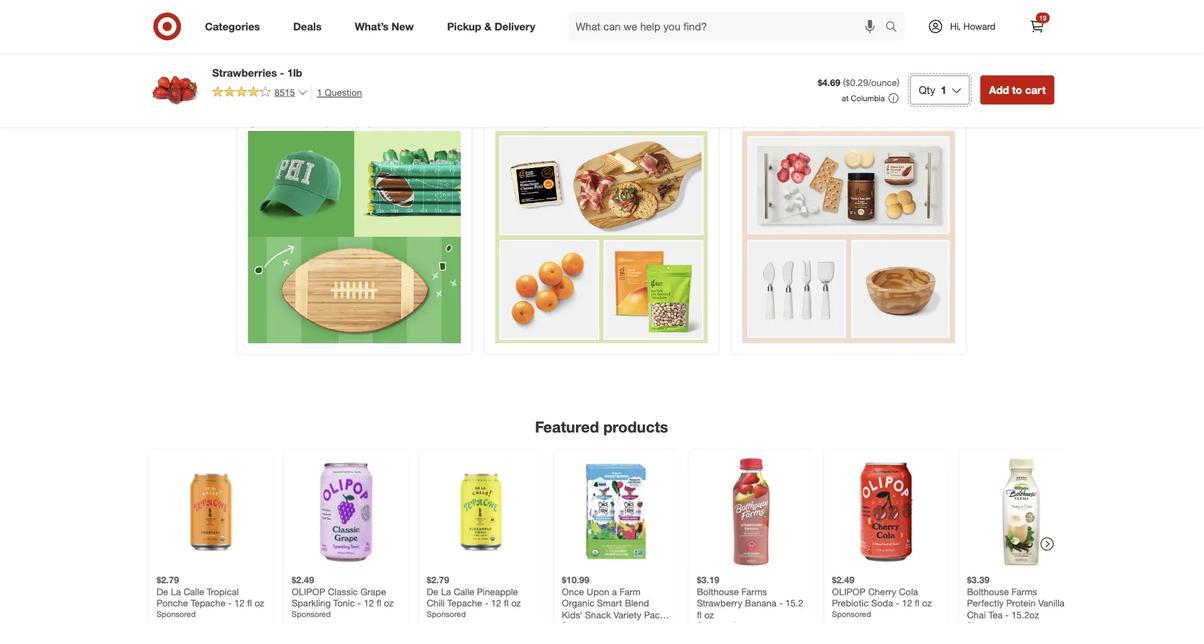 Task type: describe. For each thing, give the bounding box(es) containing it.
totally inside 'no-cook dinners you can totally pull off.'
[[495, 109, 540, 128]]

de for de la calle tropical ponche tepache - 12 fl oz
[[157, 586, 168, 598]]

oz inside the $2.49 olipop classic grape sparkling tonic - 12 fl oz sponsored
[[384, 598, 394, 610]]

protein
[[1007, 598, 1036, 610]]

12 inside $2.79 de la calle tropical ponche tepache - 12 fl oz sponsored
[[234, 598, 245, 610]]

score
[[402, 90, 443, 109]]

upon
[[587, 586, 610, 598]]

what's new link
[[344, 12, 431, 41]]

)
[[897, 77, 900, 89]]

1 question link
[[311, 85, 362, 100]]

$2.49 for olipop classic grape sparkling tonic - 12 fl oz
[[292, 575, 314, 586]]

sponsored inside "$2.49 olipop cherry cola prebiotic soda - 12 fl oz sponsored"
[[832, 610, 871, 620]]

19
[[1039, 14, 1047, 22]]

in
[[585, 27, 598, 45]]

you
[[620, 90, 647, 109]]

question
[[325, 86, 362, 98]]

search
[[879, 21, 911, 34]]

$2.79 for de la calle pineapple chili tepache - 12 fl oz
[[427, 575, 449, 586]]

$2.49 olipop cherry cola prebiotic soda - 12 fl oz sponsored
[[832, 575, 932, 620]]

oz inside $3.19 bolthouse farms strawberry banana - 15.2 fl oz
[[704, 610, 714, 621]]

12 inside "$2.49 olipop cherry cola prebiotic soda - 12 fl oz sponsored"
[[902, 598, 912, 610]]

8515 link
[[212, 85, 308, 101]]

new
[[392, 20, 414, 33]]

strawberries
[[212, 66, 277, 79]]

deals
[[293, 20, 322, 33]]

is
[[504, 27, 516, 45]]

tea
[[989, 610, 1003, 621]]

de la calle tropical ponche tepache - 12 fl oz image
[[157, 458, 265, 567]]

tonic
[[333, 598, 355, 610]]

organic
[[562, 598, 594, 610]]

pickup & delivery
[[447, 20, 535, 33]]

image of strawberries - 1lb image
[[149, 64, 202, 117]]

once
[[562, 586, 584, 598]]

stories
[[746, 27, 795, 45]]

ponche
[[157, 598, 188, 610]]

delivery
[[495, 20, 535, 33]]

farms for banana
[[742, 586, 767, 598]]

- inside the $2.49 olipop classic grape sparkling tonic - 12 fl oz sponsored
[[358, 598, 361, 610]]

farms for protein
[[1012, 586, 1038, 598]]

- inside $2.79 de la calle pineapple chili tepache - 12 fl oz sponsored
[[485, 598, 489, 610]]

$2.79 de la calle tropical ponche tepache - 12 fl oz sponsored
[[157, 575, 264, 620]]

$3.39
[[967, 575, 990, 586]]

add to cart button
[[981, 75, 1055, 105]]

points.
[[368, 109, 417, 128]]

search button
[[879, 12, 911, 44]]

5 easy-breezy board spreads you'll totally crave. link
[[732, 54, 966, 354]]

mvp-
[[248, 90, 287, 109]]

easy-
[[755, 90, 795, 109]]

12 inside $2.79 de la calle pineapple chili tepache - 12 fl oz sponsored
[[491, 598, 501, 610]]

pack
[[644, 610, 665, 621]]

products
[[603, 418, 668, 437]]

$3.19 bolthouse farms strawberry banana - 15.2 fl oz
[[697, 575, 804, 621]]

fl inside $3.19 bolthouse farms strawberry banana - 15.2 fl oz
[[697, 610, 702, 621]]

at
[[842, 93, 849, 103]]

de la calle pineapple chili tepache - 12 fl oz image
[[427, 458, 535, 567]]

game-
[[248, 109, 295, 128]]

to inside mvp-worthy ways to score game-day party points.
[[383, 90, 398, 109]]

to inside button
[[1012, 83, 1022, 96]]

What can we help you find? suggestions appear below search field
[[568, 12, 889, 41]]

strawberry
[[697, 598, 743, 610]]

bolthouse for $3.19
[[697, 586, 739, 598]]

olipop for olipop cherry cola prebiotic soda - 12 fl oz
[[832, 586, 866, 598]]

what's new
[[355, 20, 414, 33]]

cola
[[899, 586, 918, 598]]

featured products
[[535, 418, 668, 437]]

pull
[[544, 109, 570, 128]]

de for de la calle pineapple chili tepache - 12 fl oz
[[427, 586, 438, 598]]

can
[[651, 90, 677, 109]]

variety
[[614, 610, 642, 621]]

party
[[325, 109, 364, 128]]

howard
[[964, 21, 996, 32]]

- left the 1lb
[[280, 66, 284, 79]]

kids'
[[562, 610, 583, 621]]

calle for tropical
[[184, 586, 204, 598]]

1lb
[[287, 66, 302, 79]]

$2.79 for de la calle tropical ponche tepache - 12 fl oz
[[157, 575, 179, 586]]

columbia
[[851, 93, 885, 103]]

oz inside $2.79 de la calle pineapple chili tepache - 12 fl oz sponsored
[[511, 598, 521, 610]]

qty
[[919, 83, 936, 96]]

worthy
[[287, 90, 338, 109]]

no-cook dinners you can totally pull off. link
[[485, 54, 719, 354]]

calle for pineapple
[[454, 586, 474, 598]]

pickup
[[447, 20, 482, 33]]

ideas
[[248, 69, 268, 79]]

0 horizontal spatial 1
[[317, 86, 322, 98]]

$3.39 bolthouse farms perfectly protein vanilla chai tea - 15.2oz
[[967, 575, 1065, 621]]

dinners
[[562, 90, 616, 109]]

ways
[[342, 90, 379, 109]]

pineapple
[[477, 586, 518, 598]]

strawberries - 1lb
[[212, 66, 302, 79]]

farm
[[620, 586, 641, 598]]

spreads
[[894, 90, 952, 109]]

classic
[[328, 586, 358, 598]]

$2.79 de la calle pineapple chili tepache - 12 fl oz sponsored
[[427, 575, 521, 620]]

- inside $2.79 de la calle tropical ponche tepache - 12 fl oz sponsored
[[228, 598, 232, 610]]

add to cart
[[989, 83, 1046, 96]]

$4.69
[[818, 77, 841, 89]]

bolthouse for $3.39
[[967, 586, 1009, 598]]

tepache for pineapple
[[447, 598, 482, 610]]

1 horizontal spatial 1
[[941, 83, 947, 96]]

categories link
[[194, 12, 277, 41]]

finds
[[702, 27, 742, 45]]

oz inside "$2.49 olipop cherry cola prebiotic soda - 12 fl oz sponsored"
[[922, 598, 932, 610]]

15.2oz
[[1012, 610, 1039, 621]]

12 inside the $2.49 olipop classic grape sparkling tonic - 12 fl oz sponsored
[[364, 598, 374, 610]]

fl inside $2.79 de la calle pineapple chili tepache - 12 fl oz sponsored
[[504, 598, 509, 610]]



Task type: vqa. For each thing, say whether or not it's contained in the screenshot.
Shipping
no



Task type: locate. For each thing, give the bounding box(es) containing it.
featured
[[520, 27, 581, 45]]

0 horizontal spatial de
[[157, 586, 168, 598]]

1 12 from the left
[[234, 598, 245, 610]]

$2.49 for olipop cherry cola prebiotic soda - 12 fl oz
[[832, 575, 855, 586]]

oz right tropical
[[255, 598, 264, 610]]

sparkling
[[292, 598, 331, 610]]

$2.49 olipop classic grape sparkling tonic - 12 fl oz sponsored
[[292, 575, 394, 620]]

2 calle from the left
[[454, 586, 474, 598]]

2 sponsored from the left
[[292, 610, 331, 620]]

day
[[295, 109, 321, 128]]

this
[[408, 27, 439, 45]]

a
[[612, 586, 617, 598]]

featured
[[535, 418, 599, 437]]

de left tropical
[[157, 586, 168, 598]]

$2.49 inside the $2.49 olipop classic grape sparkling tonic - 12 fl oz sponsored
[[292, 575, 314, 586]]

$2.49
[[292, 575, 314, 586], [832, 575, 855, 586]]

0 horizontal spatial to
[[383, 90, 398, 109]]

0 horizontal spatial farms
[[742, 586, 767, 598]]

tepache
[[191, 598, 226, 610], [447, 598, 482, 610]]

oz right cola
[[922, 598, 932, 610]]

cart
[[1025, 83, 1046, 96]]

$2.79 up chili
[[427, 575, 449, 586]]

la for chili
[[441, 586, 451, 598]]

olipop cherry cola prebiotic soda - 12 fl oz image
[[832, 458, 941, 567]]

calle
[[184, 586, 204, 598], [454, 586, 474, 598]]

tepache inside $2.79 de la calle tropical ponche tepache - 12 fl oz sponsored
[[191, 598, 226, 610]]

- down organic
[[562, 621, 566, 624]]

qty 1
[[919, 83, 947, 96]]

no-
[[495, 90, 522, 109]]

la inside $2.79 de la calle pineapple chili tepache - 12 fl oz sponsored
[[441, 586, 451, 598]]

$3.19
[[697, 575, 720, 586]]

$2.79 inside $2.79 de la calle tropical ponche tepache - 12 fl oz sponsored
[[157, 575, 179, 586]]

1 horizontal spatial olipop
[[832, 586, 866, 598]]

what's
[[355, 20, 389, 33]]

0 horizontal spatial $2.79
[[157, 575, 179, 586]]

1 horizontal spatial farms
[[1012, 586, 1038, 598]]

1 olipop from the left
[[292, 586, 325, 598]]

recent
[[602, 27, 649, 45]]

$2.79 inside $2.79 de la calle pineapple chili tepache - 12 fl oz sponsored
[[427, 575, 449, 586]]

hi, howard
[[950, 21, 996, 32]]

0 horizontal spatial $2.49
[[292, 575, 314, 586]]

0 horizontal spatial tepache
[[191, 598, 226, 610]]

pickup & delivery link
[[436, 12, 552, 41]]

- inside $3.39 bolthouse farms perfectly protein vanilla chai tea - 15.2oz
[[1005, 610, 1009, 621]]

2 de from the left
[[427, 586, 438, 598]]

to up points.
[[383, 90, 398, 109]]

categories
[[205, 20, 260, 33]]

vanilla
[[1039, 598, 1065, 610]]

add
[[989, 83, 1009, 96]]

totally down no-
[[495, 109, 540, 128]]

totally
[[495, 109, 540, 128], [784, 109, 829, 128]]

sponsored inside the $2.49 olipop classic grape sparkling tonic - 12 fl oz sponsored
[[292, 610, 331, 620]]

bolthouse
[[697, 586, 739, 598], [967, 586, 1009, 598]]

0 horizontal spatial bolthouse
[[697, 586, 739, 598]]

olipop
[[292, 586, 325, 598], [832, 586, 866, 598]]

farms
[[742, 586, 767, 598], [1012, 586, 1038, 598]]

- inside "$2.49 olipop cherry cola prebiotic soda - 12 fl oz sponsored"
[[896, 598, 900, 610]]

de right grape
[[427, 586, 438, 598]]

la inside $2.79 de la calle tropical ponche tepache - 12 fl oz sponsored
[[171, 586, 181, 598]]

olipop classic grape sparkling tonic - 12 fl oz image
[[292, 458, 400, 567]]

1 bolthouse from the left
[[697, 586, 739, 598]]

deals link
[[282, 12, 338, 41]]

mvp-worthy ways to score game-day party points.
[[248, 90, 443, 128]]

bolthouse inside $3.39 bolthouse farms perfectly protein vanilla chai tea - 15.2oz
[[967, 586, 1009, 598]]

/ounce
[[868, 77, 897, 89]]

bolthouse inside $3.19 bolthouse farms strawberry banana - 15.2 fl oz
[[697, 586, 739, 598]]

farms inside $3.39 bolthouse farms perfectly protein vanilla chai tea - 15.2oz
[[1012, 586, 1038, 598]]

2 $2.49 from the left
[[832, 575, 855, 586]]

1 horizontal spatial bolthouse
[[967, 586, 1009, 598]]

2 12 from the left
[[364, 598, 374, 610]]

sponsored inside $2.79 de la calle tropical ponche tepache - 12 fl oz sponsored
[[157, 610, 196, 620]]

1 tepache from the left
[[191, 598, 226, 610]]

19 link
[[1023, 12, 1052, 41]]

board
[[847, 90, 890, 109]]

oz left "kids'"
[[511, 598, 521, 610]]

3 sponsored from the left
[[427, 610, 466, 620]]

sponsored inside $2.79 de la calle pineapple chili tepache - 12 fl oz sponsored
[[427, 610, 466, 620]]

la for ponche
[[171, 586, 181, 598]]

calle right chili
[[454, 586, 474, 598]]

15.2
[[785, 598, 804, 610]]

1 horizontal spatial $2.49
[[832, 575, 855, 586]]

farms inside $3.19 bolthouse farms strawberry banana - 15.2 fl oz
[[742, 586, 767, 598]]

olipop left cherry
[[832, 586, 866, 598]]

1 calle from the left
[[184, 586, 204, 598]]

de inside $2.79 de la calle tropical ponche tepache - 12 fl oz sponsored
[[157, 586, 168, 598]]

&
[[484, 20, 492, 33]]

fl inside the $2.49 olipop classic grape sparkling tonic - 12 fl oz sponsored
[[377, 598, 381, 610]]

2 tepache from the left
[[447, 598, 482, 610]]

$2.49 up sparkling
[[292, 575, 314, 586]]

target
[[653, 27, 698, 45]]

1 la from the left
[[171, 586, 181, 598]]

4 sponsored from the left
[[832, 610, 871, 620]]

1 sponsored from the left
[[157, 610, 196, 620]]

prebiotic
[[832, 598, 869, 610]]

you'll
[[743, 109, 780, 128]]

1 horizontal spatial to
[[1012, 83, 1022, 96]]

$10.99 once upon a farm organic smart blend kids' snack variety pack - 12.8oz/4ct pouches
[[562, 575, 665, 624]]

0 horizontal spatial la
[[171, 586, 181, 598]]

la left tropical
[[171, 586, 181, 598]]

oz down $3.19
[[704, 610, 714, 621]]

1 question
[[317, 86, 362, 98]]

bolthouse up tea
[[967, 586, 1009, 598]]

$2.79 up ponche
[[157, 575, 179, 586]]

cook
[[522, 90, 558, 109]]

- left 15.2
[[779, 598, 783, 610]]

crave.
[[833, 109, 876, 128]]

perfectly
[[967, 598, 1004, 610]]

2 la from the left
[[441, 586, 451, 598]]

1 horizontal spatial $2.79
[[427, 575, 449, 586]]

bolthouse left banana
[[697, 586, 739, 598]]

chai
[[967, 610, 986, 621]]

smart
[[597, 598, 622, 610]]

2 totally from the left
[[784, 109, 829, 128]]

- right tea
[[1005, 610, 1009, 621]]

tepache inside $2.79 de la calle pineapple chili tepache - 12 fl oz sponsored
[[447, 598, 482, 610]]

0 horizontal spatial olipop
[[292, 586, 325, 598]]

4 12 from the left
[[902, 598, 912, 610]]

hi,
[[950, 21, 961, 32]]

tepache for tropical
[[191, 598, 226, 610]]

bolthouse farms perfectly protein vanilla chai tea - 15.2oz image
[[967, 458, 1076, 567]]

this product is featured in recent target finds stories
[[408, 27, 795, 45]]

to
[[1012, 83, 1022, 96], [383, 90, 398, 109]]

tepache right chili
[[447, 598, 482, 610]]

cherry
[[868, 586, 897, 598]]

oz
[[255, 598, 264, 610], [384, 598, 394, 610], [511, 598, 521, 610], [922, 598, 932, 610], [704, 610, 714, 621]]

oz right tonic
[[384, 598, 394, 610]]

$10.99
[[562, 575, 590, 586]]

totally down breezy
[[784, 109, 829, 128]]

once upon a farm organic smart blend kids' snack variety pack - 12.8oz/4ct pouches image
[[562, 458, 671, 567]]

1 $2.49 from the left
[[292, 575, 314, 586]]

bolthouse farms strawberry banana - 15.2 fl oz image
[[697, 458, 806, 567]]

1 horizontal spatial de
[[427, 586, 438, 598]]

12.8oz/4ct
[[568, 621, 612, 624]]

1 farms from the left
[[742, 586, 767, 598]]

1 right qty
[[941, 83, 947, 96]]

- inside $3.19 bolthouse farms strawberry banana - 15.2 fl oz
[[779, 598, 783, 610]]

3 12 from the left
[[491, 598, 501, 610]]

1 horizontal spatial totally
[[784, 109, 829, 128]]

olipop for olipop classic grape sparkling tonic - 12 fl oz
[[292, 586, 325, 598]]

(
[[843, 77, 846, 89]]

1 $2.79 from the left
[[157, 575, 179, 586]]

- right tonic
[[358, 598, 361, 610]]

calle inside $2.79 de la calle pineapple chili tepache - 12 fl oz sponsored
[[454, 586, 474, 598]]

product
[[443, 27, 499, 45]]

$2.49 inside "$2.49 olipop cherry cola prebiotic soda - 12 fl oz sponsored"
[[832, 575, 855, 586]]

banana
[[745, 598, 777, 610]]

- right soda
[[896, 598, 900, 610]]

- right chili
[[485, 598, 489, 610]]

$2.79
[[157, 575, 179, 586], [427, 575, 449, 586]]

$4.69 ( $0.29 /ounce )
[[818, 77, 900, 89]]

calle inside $2.79 de la calle tropical ponche tepache - 12 fl oz sponsored
[[184, 586, 204, 598]]

oz inside $2.79 de la calle tropical ponche tepache - 12 fl oz sponsored
[[255, 598, 264, 610]]

2 farms from the left
[[1012, 586, 1038, 598]]

off.
[[575, 109, 597, 128]]

snack
[[585, 610, 611, 621]]

tropical
[[207, 586, 239, 598]]

- inside $10.99 once upon a farm organic smart blend kids' snack variety pack - 12.8oz/4ct pouches
[[562, 621, 566, 624]]

no-cook dinners you can totally pull off.
[[495, 90, 677, 128]]

fl inside $2.79 de la calle tropical ponche tepache - 12 fl oz sponsored
[[247, 598, 252, 610]]

- right ponche
[[228, 598, 232, 610]]

1 horizontal spatial calle
[[454, 586, 474, 598]]

1 left question
[[317, 86, 322, 98]]

0 horizontal spatial totally
[[495, 109, 540, 128]]

olipop left classic
[[292, 586, 325, 598]]

la left pineapple
[[441, 586, 451, 598]]

mvp-worthy ways to score game-day party points. image
[[248, 131, 461, 344]]

2 olipop from the left
[[832, 586, 866, 598]]

2 bolthouse from the left
[[967, 586, 1009, 598]]

12
[[234, 598, 245, 610], [364, 598, 374, 610], [491, 598, 501, 610], [902, 598, 912, 610]]

$2.49 up prebiotic on the bottom
[[832, 575, 855, 586]]

totally inside 5 easy-breezy board spreads you'll totally crave.
[[784, 109, 829, 128]]

to right add
[[1012, 83, 1022, 96]]

fl inside "$2.49 olipop cherry cola prebiotic soda - 12 fl oz sponsored"
[[915, 598, 920, 610]]

calle left tropical
[[184, 586, 204, 598]]

1 horizontal spatial tepache
[[447, 598, 482, 610]]

0 horizontal spatial calle
[[184, 586, 204, 598]]

1 totally from the left
[[495, 109, 540, 128]]

farms left 15.2
[[742, 586, 767, 598]]

olipop inside the $2.49 olipop classic grape sparkling tonic - 12 fl oz sponsored
[[292, 586, 325, 598]]

1 horizontal spatial la
[[441, 586, 451, 598]]

no-cook dinners you can totally pull off. image
[[495, 131, 708, 344]]

at columbia
[[842, 93, 885, 103]]

tepache right ponche
[[191, 598, 226, 610]]

2 $2.79 from the left
[[427, 575, 449, 586]]

farms up 15.2oz at bottom right
[[1012, 586, 1038, 598]]

olipop inside "$2.49 olipop cherry cola prebiotic soda - 12 fl oz sponsored"
[[832, 586, 866, 598]]

5 easy-breezy board spreads you'll totally crave. image
[[743, 131, 955, 344]]

1 de from the left
[[157, 586, 168, 598]]

5
[[743, 90, 751, 109]]

soda
[[871, 598, 893, 610]]

de inside $2.79 de la calle pineapple chili tepache - 12 fl oz sponsored
[[427, 586, 438, 598]]



